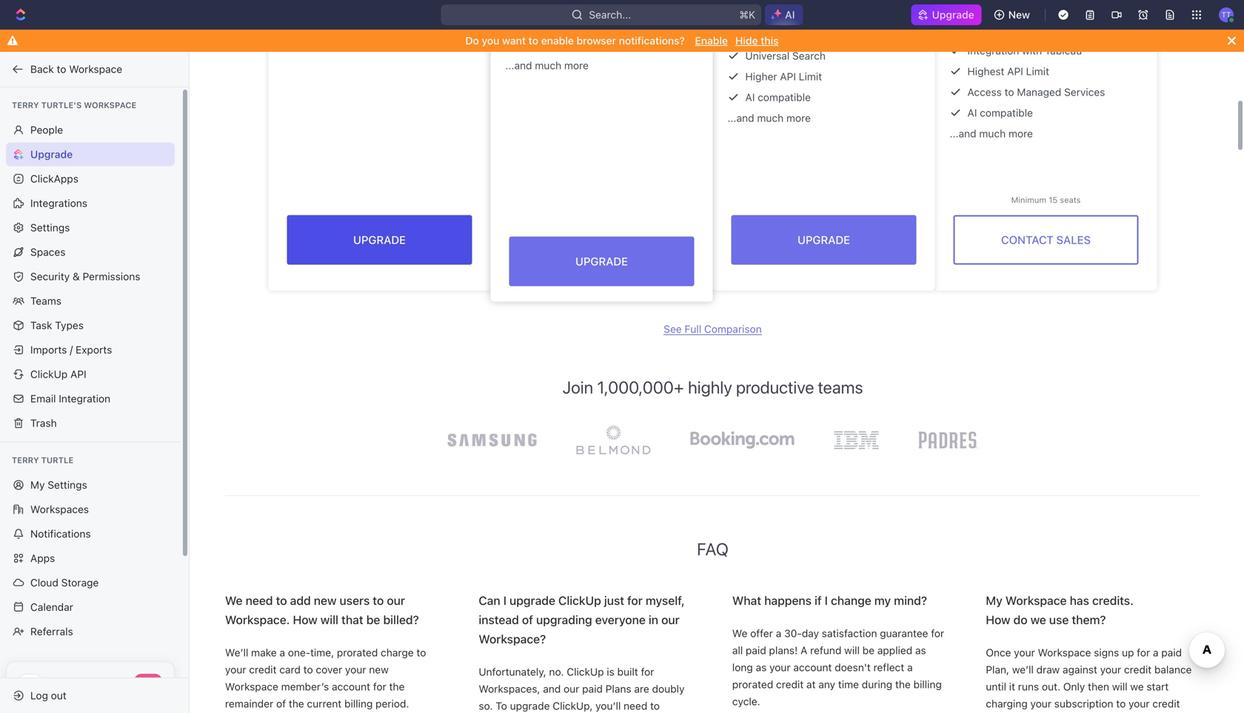 Task type: vqa. For each thing, say whether or not it's contained in the screenshot.
Terry Turtle'S Workspace, , element on the left of the page
no



Task type: locate. For each thing, give the bounding box(es) containing it.
our up billed?
[[387, 594, 405, 608]]

for
[[627, 594, 643, 608], [931, 627, 945, 640], [1137, 647, 1150, 659], [641, 666, 654, 678], [373, 681, 386, 693]]

credit inside the we'll make a one-time, prorated charge to your credit card to cover your new workspace member's account for the remainder of the current billing period.
[[249, 664, 277, 676]]

will inside we offer a 30-day satisfaction guarantee for all paid plans! a refund will be applied as long as your account doesn't reflect a prorated credit at any time during the billing cycle.
[[845, 645, 860, 657]]

we
[[1031, 613, 1046, 627], [1131, 681, 1144, 693]]

do
[[466, 34, 479, 47]]

1 vertical spatial upgrade
[[510, 700, 550, 712]]

paid for can i upgrade clickup just for myself, instead of upgrading everyone in our workspace?
[[582, 683, 603, 695]]

ai down access
[[968, 107, 977, 119]]

permissions
[[83, 270, 140, 283]]

satisfaction
[[822, 627, 877, 640]]

1 horizontal spatial credit
[[776, 679, 804, 691]]

0 horizontal spatial we
[[225, 594, 243, 608]]

spaces
[[30, 246, 66, 258]]

2 vertical spatial more
[[1009, 127, 1033, 140]]

limit down search at right top
[[799, 70, 822, 83]]

0 horizontal spatial account
[[332, 681, 370, 693]]

0 vertical spatial be
[[366, 613, 380, 627]]

0 horizontal spatial will
[[321, 613, 339, 627]]

to right users on the bottom of page
[[373, 594, 384, 608]]

1 horizontal spatial integration
[[968, 44, 1019, 57]]

plans
[[606, 683, 632, 695]]

1 how from the left
[[293, 613, 318, 627]]

minimum 15 seats
[[1011, 195, 1081, 205]]

2 how from the left
[[986, 613, 1011, 627]]

plans!
[[769, 645, 798, 657]]

1 vertical spatial ...and much more
[[728, 112, 811, 124]]

api down universal search
[[780, 70, 796, 83]]

2 vertical spatial ...and
[[950, 127, 977, 140]]

1 vertical spatial account
[[332, 681, 370, 693]]

account inside we offer a 30-day satisfaction guarantee for all paid plans! a refund will be applied as long as your account doesn't reflect a prorated credit at any time during the billing cycle.
[[794, 662, 832, 674]]

...and much more down access
[[950, 127, 1033, 140]]

we up workspace.
[[225, 594, 243, 608]]

the down reflect
[[895, 679, 911, 691]]

seats
[[1060, 195, 1081, 205]]

to left add at the bottom of the page
[[276, 594, 287, 608]]

for right up
[[1137, 647, 1150, 659]]

prorated inside the we'll make a one-time, prorated charge to your credit card to cover your new workspace member's account for the remainder of the current billing period.
[[337, 647, 378, 659]]

we inside we need to add new users to our workspace. how will that be billed?
[[225, 594, 243, 608]]

access
[[968, 86, 1002, 98]]

0 vertical spatial as
[[915, 645, 926, 657]]

for inside unfortunately, no. clickup is built for workspaces, and our paid plans are doubly so. to upgrade clickup, you'll need
[[641, 666, 654, 678]]

to
[[496, 700, 507, 712]]

1 horizontal spatial ai
[[785, 9, 795, 21]]

credits.
[[1093, 594, 1134, 608]]

clickup api
[[30, 368, 86, 380]]

i right if on the bottom right of page
[[825, 594, 828, 608]]

1 vertical spatial new
[[369, 664, 389, 676]]

1 vertical spatial clickup
[[559, 594, 601, 608]]

1 vertical spatial terry
[[12, 456, 39, 465]]

2 horizontal spatial our
[[662, 613, 680, 627]]

we right do
[[1031, 613, 1046, 627]]

our inside we need to add new users to our workspace. how will that be billed?
[[387, 594, 405, 608]]

everyone
[[595, 613, 646, 627]]

paid
[[746, 645, 766, 657], [1162, 647, 1182, 659], [582, 683, 603, 695]]

clickup left is
[[567, 666, 604, 678]]

api down integration with tableau
[[1008, 65, 1024, 77]]

settings up spaces
[[30, 221, 70, 234]]

upgrade link left new button
[[911, 4, 982, 25]]

1 horizontal spatial will
[[845, 645, 860, 657]]

as right long
[[756, 662, 767, 674]]

minimum
[[1011, 195, 1047, 205]]

cover
[[316, 664, 342, 676]]

1 upgrade from the top
[[510, 594, 556, 608]]

0 vertical spatial account
[[794, 662, 832, 674]]

workspace up terry turtle's workspace
[[69, 63, 122, 75]]

for inside we offer a 30-day satisfaction guarantee for all paid plans! a refund will be applied as long as your account doesn't reflect a prorated credit at any time during the billing cycle.
[[931, 627, 945, 640]]

them?
[[1072, 613, 1106, 627]]

guarantee
[[880, 627, 928, 640]]

for for can i upgrade clickup just for myself, instead of upgrading everyone in our workspace?
[[627, 594, 643, 608]]

0 horizontal spatial compatible
[[758, 91, 811, 103]]

...and much more down enable
[[506, 59, 589, 71]]

to up member's
[[304, 664, 313, 676]]

my
[[30, 479, 45, 491], [986, 594, 1003, 608]]

upgrade up upgrading
[[510, 594, 556, 608]]

1 horizontal spatial our
[[564, 683, 580, 695]]

will inside we need to add new users to our workspace. how will that be billed?
[[321, 613, 339, 627]]

we for we offer a 30-day satisfaction guarantee for all paid plans! a refund will be applied as long as your account doesn't reflect a prorated credit at any time during the billing cycle.
[[732, 627, 748, 640]]

credit down make
[[249, 664, 277, 676]]

a inside once your workspace signs up for a paid plan, we'll draw against your credit balance until it runs out. only then will we start charging your subscription to your cre
[[1153, 647, 1159, 659]]

1 horizontal spatial my
[[986, 594, 1003, 608]]

2 horizontal spatial ...and much more
[[950, 127, 1033, 140]]

your
[[1014, 647, 1035, 659], [770, 662, 791, 674], [225, 664, 246, 676], [345, 664, 366, 676], [1100, 664, 1122, 676], [1031, 698, 1052, 710], [1129, 698, 1150, 710]]

we offer a 30-day satisfaction guarantee for all paid plans! a refund will be applied as long as your account doesn't reflect a prorated credit at any time during the billing cycle.
[[732, 627, 945, 708]]

during
[[862, 679, 893, 691]]

member's
[[281, 681, 329, 693]]

ai down higher
[[746, 91, 755, 103]]

workspace?
[[479, 632, 546, 646]]

ai inside ai button
[[785, 9, 795, 21]]

prorated up the cycle.
[[732, 679, 773, 691]]

1 horizontal spatial be
[[863, 645, 875, 657]]

ai compatible down higher api limit
[[746, 91, 811, 103]]

upgrade down workspaces,
[[510, 700, 550, 712]]

0 horizontal spatial we
[[1031, 613, 1046, 627]]

universal search
[[746, 50, 826, 62]]

0 horizontal spatial my
[[30, 479, 45, 491]]

2 horizontal spatial api
[[1008, 65, 1024, 77]]

we inside we offer a 30-day satisfaction guarantee for all paid plans! a refund will be applied as long as your account doesn't reflect a prorated credit at any time during the billing cycle.
[[732, 627, 748, 640]]

1 vertical spatial our
[[662, 613, 680, 627]]

2 vertical spatial ai
[[968, 107, 977, 119]]

0 vertical spatial terry
[[12, 100, 39, 110]]

1 vertical spatial will
[[845, 645, 860, 657]]

0 vertical spatial we
[[225, 594, 243, 608]]

account inside the we'll make a one-time, prorated charge to your credit card to cover your new workspace member's account for the remainder of the current billing period.
[[332, 681, 370, 693]]

start
[[1147, 681, 1169, 693]]

1 horizontal spatial i
[[825, 594, 828, 608]]

log out
[[30, 690, 67, 702]]

we'll
[[1012, 664, 1034, 676]]

padres logo image
[[911, 424, 986, 456]]

1 terry from the top
[[12, 100, 39, 110]]

1 vertical spatial much
[[757, 112, 784, 124]]

workspace up the against
[[1038, 647, 1091, 659]]

offer
[[750, 627, 773, 640]]

account
[[794, 662, 832, 674], [332, 681, 370, 693]]

2 horizontal spatial credit
[[1124, 664, 1152, 676]]

need down are in the right bottom of the page
[[624, 700, 648, 712]]

task types
[[30, 319, 84, 331]]

clickup api link
[[6, 363, 175, 386]]

integrations link
[[6, 191, 175, 215]]

credit down up
[[1124, 664, 1152, 676]]

2 horizontal spatial the
[[895, 679, 911, 691]]

your down start at the right bottom
[[1129, 698, 1150, 710]]

much down higher
[[757, 112, 784, 124]]

how left do
[[986, 613, 1011, 627]]

security & permissions link
[[6, 265, 175, 289]]

notifications link
[[6, 522, 175, 546]]

cloud storage
[[30, 577, 99, 589]]

1 horizontal spatial ...and much more
[[728, 112, 811, 124]]

i right 'can'
[[503, 594, 507, 608]]

integration down the clickup api link
[[59, 393, 110, 405]]

much down access
[[979, 127, 1006, 140]]

new down 'charge'
[[369, 664, 389, 676]]

workspaces link
[[6, 498, 175, 521]]

1 horizontal spatial prorated
[[732, 679, 773, 691]]

1 horizontal spatial as
[[915, 645, 926, 657]]

full
[[685, 323, 702, 335]]

credit inside once your workspace signs up for a paid plan, we'll draw against your credit balance until it runs out. only then will we start charging your subscription to your cre
[[1124, 664, 1152, 676]]

1 vertical spatial of
[[276, 698, 286, 710]]

1 horizontal spatial compatible
[[980, 107, 1033, 119]]

my up once at the bottom of the page
[[986, 594, 1003, 608]]

that
[[342, 613, 363, 627]]

1 vertical spatial billing
[[344, 698, 373, 710]]

for right guarantee
[[931, 627, 945, 640]]

1 horizontal spatial ...and
[[728, 112, 754, 124]]

this
[[761, 34, 779, 47]]

...and much more down higher
[[728, 112, 811, 124]]

...and down "want"
[[506, 59, 532, 71]]

0 vertical spatial more
[[564, 59, 589, 71]]

for up the period.
[[373, 681, 386, 693]]

settings link
[[6, 216, 175, 240]]

clickup down imports
[[30, 368, 68, 380]]

paid inside unfortunately, no. clickup is built for workspaces, and our paid plans are doubly so. to upgrade clickup, you'll need
[[582, 683, 603, 695]]

1 horizontal spatial limit
[[1026, 65, 1050, 77]]

integration up highest
[[968, 44, 1019, 57]]

workspace inside button
[[69, 63, 122, 75]]

1 horizontal spatial more
[[787, 112, 811, 124]]

0 vertical spatial my
[[30, 479, 45, 491]]

more
[[564, 59, 589, 71], [787, 112, 811, 124], [1009, 127, 1033, 140]]

notifications?
[[619, 34, 685, 47]]

2 horizontal spatial paid
[[1162, 647, 1182, 659]]

our inside can i upgrade clickup just for myself, instead of upgrading everyone in our workspace?
[[662, 613, 680, 627]]

0 horizontal spatial as
[[756, 662, 767, 674]]

my workspace has credits. how do we use them?
[[986, 594, 1134, 627]]

1 vertical spatial ai compatible
[[968, 107, 1033, 119]]

as
[[915, 645, 926, 657], [756, 662, 767, 674]]

0 vertical spatial of
[[522, 613, 533, 627]]

of up workspace?
[[522, 613, 533, 627]]

0 vertical spatial upgrade link
[[911, 4, 982, 25]]

prorated up cover on the left of page
[[337, 647, 378, 659]]

0 horizontal spatial more
[[564, 59, 589, 71]]

day
[[802, 627, 819, 640]]

what happens if i change my mind?
[[732, 594, 927, 608]]

to
[[529, 34, 539, 47], [57, 63, 66, 75], [1005, 86, 1014, 98], [276, 594, 287, 608], [373, 594, 384, 608], [417, 647, 426, 659], [304, 664, 313, 676], [1116, 698, 1126, 710]]

new right add at the bottom of the page
[[314, 594, 337, 608]]

workspace up people link
[[84, 100, 136, 110]]

paid inside we offer a 30-day satisfaction guarantee for all paid plans! a refund will be applied as long as your account doesn't reflect a prorated credit at any time during the billing cycle.
[[746, 645, 766, 657]]

billing right "during" in the right bottom of the page
[[914, 679, 942, 691]]

to right subscription
[[1116, 698, 1126, 710]]

be
[[366, 613, 380, 627], [863, 645, 875, 657]]

spaces link
[[6, 240, 175, 264]]

our right in
[[662, 613, 680, 627]]

settings up "workspaces" at the left bottom
[[48, 479, 87, 491]]

belmond logo image
[[569, 418, 658, 462]]

2 terry from the top
[[12, 456, 39, 465]]

my inside my workspace has credits. how do we use them?
[[986, 594, 1003, 608]]

billing inside the we'll make a one-time, prorated charge to your credit card to cover your new workspace member's account for the remainder of the current billing period.
[[344, 698, 373, 710]]

instead
[[479, 613, 519, 627]]

we left start at the right bottom
[[1131, 681, 1144, 693]]

account up the 'at'
[[794, 662, 832, 674]]

0 horizontal spatial limit
[[799, 70, 822, 83]]

2 vertical spatial will
[[1112, 681, 1128, 693]]

1 vertical spatial need
[[624, 700, 648, 712]]

credit left the 'at'
[[776, 679, 804, 691]]

0 horizontal spatial paid
[[582, 683, 603, 695]]

workspace up remainder
[[225, 681, 278, 693]]

paid inside once your workspace signs up for a paid plan, we'll draw against your credit balance until it runs out. only then will we start charging your subscription to your cre
[[1162, 647, 1182, 659]]

0 vertical spatial compatible
[[758, 91, 811, 103]]

0 vertical spatial we
[[1031, 613, 1046, 627]]

0 vertical spatial ai compatible
[[746, 91, 811, 103]]

how inside my workspace has credits. how do we use them?
[[986, 613, 1011, 627]]

to right "want"
[[529, 34, 539, 47]]

0 vertical spatial prorated
[[337, 647, 378, 659]]

1 vertical spatial we
[[732, 627, 748, 640]]

your down signs
[[1100, 664, 1122, 676]]

0 horizontal spatial ai
[[746, 91, 755, 103]]

compatible down higher api limit
[[758, 91, 811, 103]]

enable
[[695, 34, 728, 47]]

api down / at left
[[70, 368, 86, 380]]

do you want to enable browser notifications? enable hide this
[[466, 34, 779, 47]]

clickup up upgrading
[[559, 594, 601, 608]]

for inside can i upgrade clickup just for myself, instead of upgrading everyone in our workspace?
[[627, 594, 643, 608]]

1 vertical spatial ai
[[746, 91, 755, 103]]

upgrade inside can i upgrade clickup just for myself, instead of upgrading everyone in our workspace?
[[510, 594, 556, 608]]

more down higher api limit
[[787, 112, 811, 124]]

back
[[30, 63, 54, 75]]

a left 30-
[[776, 627, 782, 640]]

0 vertical spatial need
[[246, 594, 273, 608]]

out.
[[1042, 681, 1061, 693]]

your up we'll
[[1014, 647, 1035, 659]]

0 horizontal spatial billing
[[344, 698, 373, 710]]

workspace inside once your workspace signs up for a paid plan, we'll draw against your credit balance until it runs out. only then will we start charging your subscription to your cre
[[1038, 647, 1091, 659]]

and
[[543, 683, 561, 695]]

...and down access
[[950, 127, 977, 140]]

browser
[[577, 34, 616, 47]]

more down enable
[[564, 59, 589, 71]]

will
[[321, 613, 339, 627], [845, 645, 860, 657], [1112, 681, 1128, 693]]

remainder
[[225, 698, 274, 710]]

the down member's
[[289, 698, 304, 710]]

1 horizontal spatial api
[[780, 70, 796, 83]]

samsung logo image
[[440, 426, 544, 454]]

charging
[[986, 698, 1028, 710]]

as down guarantee
[[915, 645, 926, 657]]

ai compatible down access
[[968, 107, 1033, 119]]

booking logo image
[[683, 424, 802, 456]]

0 horizontal spatial ...and
[[506, 59, 532, 71]]

1 horizontal spatial much
[[757, 112, 784, 124]]

a left one-
[[280, 647, 285, 659]]

referrals link
[[6, 620, 175, 644]]

to right "back"
[[57, 63, 66, 75]]

2 upgrade from the top
[[510, 700, 550, 712]]

0 horizontal spatial be
[[366, 613, 380, 627]]

our up clickup, at bottom
[[564, 683, 580, 695]]

2 horizontal spatial ai
[[968, 107, 977, 119]]

be right that
[[366, 613, 380, 627]]

comparison
[[704, 323, 762, 335]]

need up workspace.
[[246, 594, 273, 608]]

terry turtle
[[12, 456, 74, 465]]

/
[[70, 344, 73, 356]]

for right "just"
[[627, 594, 643, 608]]

0 vertical spatial our
[[387, 594, 405, 608]]

1 vertical spatial we
[[1131, 681, 1144, 693]]

we inside once your workspace signs up for a paid plan, we'll draw against your credit balance until it runs out. only then will we start charging your subscription to your cre
[[1131, 681, 1144, 693]]

workspace inside my workspace has credits. how do we use them?
[[1006, 594, 1067, 608]]

1 vertical spatial settings
[[48, 479, 87, 491]]

1 vertical spatial integration
[[59, 393, 110, 405]]

are
[[634, 683, 649, 695]]

charge
[[381, 647, 414, 659]]

1 horizontal spatial need
[[624, 700, 648, 712]]

1 horizontal spatial paid
[[746, 645, 766, 657]]

1 vertical spatial be
[[863, 645, 875, 657]]

1 vertical spatial compatible
[[980, 107, 1033, 119]]

...and down higher
[[728, 112, 754, 124]]

1 horizontal spatial account
[[794, 662, 832, 674]]

0 horizontal spatial our
[[387, 594, 405, 608]]

once
[[986, 647, 1011, 659]]

1 horizontal spatial the
[[389, 681, 405, 693]]

will up 'doesn't'
[[845, 645, 860, 657]]

terry for people
[[12, 100, 39, 110]]

terry up people
[[12, 100, 39, 110]]

workspaces
[[30, 503, 89, 516]]

the
[[895, 679, 911, 691], [389, 681, 405, 693], [289, 698, 304, 710]]

0 vertical spatial ai
[[785, 9, 795, 21]]

much
[[535, 59, 562, 71], [757, 112, 784, 124], [979, 127, 1006, 140]]

more down access to managed services
[[1009, 127, 1033, 140]]

terry left turtle
[[12, 456, 39, 465]]

for for once your workspace signs up for a paid plan, we'll draw against your credit balance until it runs out. only then will we start charging your subscription to your cre
[[1137, 647, 1150, 659]]

imports / exports link
[[6, 338, 175, 362]]

notifications
[[30, 528, 91, 540]]

1 horizontal spatial we
[[732, 627, 748, 640]]

1 i from the left
[[503, 594, 507, 608]]

api for upgrade
[[780, 70, 796, 83]]

paid down offer
[[746, 645, 766, 657]]

paid up balance on the right of page
[[1162, 647, 1182, 659]]

apps
[[30, 552, 55, 564]]

new
[[1009, 9, 1030, 21]]

cloud storage link
[[6, 571, 175, 595]]

1 horizontal spatial billing
[[914, 679, 942, 691]]

prorated inside we offer a 30-day satisfaction guarantee for all paid plans! a refund will be applied as long as your account doesn't reflect a prorated credit at any time during the billing cycle.
[[732, 679, 773, 691]]

0 horizontal spatial need
[[246, 594, 273, 608]]

the up the period.
[[389, 681, 405, 693]]

of inside can i upgrade clickup just for myself, instead of upgrading everyone in our workspace?
[[522, 613, 533, 627]]

limit up access to managed services
[[1026, 65, 1050, 77]]

0 vertical spatial much
[[535, 59, 562, 71]]

the inside we offer a 30-day satisfaction guarantee for all paid plans! a refund will be applied as long as your account doesn't reflect a prorated credit at any time during the billing cycle.
[[895, 679, 911, 691]]

will left that
[[321, 613, 339, 627]]

will right then
[[1112, 681, 1128, 693]]

turtle's
[[41, 100, 82, 110]]

how down add at the bottom of the page
[[293, 613, 318, 627]]

we inside my workspace has credits. how do we use them?
[[1031, 613, 1046, 627]]

be up 'doesn't'
[[863, 645, 875, 657]]

compatible down access
[[980, 107, 1033, 119]]

workspace up do
[[1006, 594, 1067, 608]]

contact
[[1001, 233, 1054, 246]]

0 horizontal spatial ...and much more
[[506, 59, 589, 71]]

add
[[290, 594, 311, 608]]

of down member's
[[276, 698, 286, 710]]

upgrade link down people link
[[6, 143, 175, 166]]

0 vertical spatial new
[[314, 594, 337, 608]]

for inside once your workspace signs up for a paid plan, we'll draw against your credit balance until it runs out. only then will we start charging your subscription to your cre
[[1137, 647, 1150, 659]]

period.
[[376, 698, 409, 710]]

just
[[604, 594, 624, 608]]

clickapps link
[[6, 167, 175, 191]]

paid up you'll
[[582, 683, 603, 695]]

1 vertical spatial prorated
[[732, 679, 773, 691]]

my down 'terry turtle'
[[30, 479, 45, 491]]

much down enable
[[535, 59, 562, 71]]

my for my workspace has credits. how do we use them?
[[986, 594, 1003, 608]]

how inside we need to add new users to our workspace. how will that be billed?
[[293, 613, 318, 627]]



Task type: describe. For each thing, give the bounding box(es) containing it.
storage
[[61, 577, 99, 589]]

clickup inside can i upgrade clickup just for myself, instead of upgrading everyone in our workspace?
[[559, 594, 601, 608]]

2 horizontal spatial ...and
[[950, 127, 977, 140]]

workspace for to
[[69, 63, 122, 75]]

current
[[307, 698, 342, 710]]

people link
[[6, 118, 175, 142]]

2 horizontal spatial more
[[1009, 127, 1033, 140]]

our inside unfortunately, no. clickup is built for workspaces, and our paid plans are doubly so. to upgrade clickup, you'll need
[[564, 683, 580, 695]]

universal
[[746, 50, 790, 62]]

clickup inside unfortunately, no. clickup is built for workspaces, and our paid plans are doubly so. to upgrade clickup, you'll need
[[567, 666, 604, 678]]

integrations
[[30, 197, 87, 209]]

0 horizontal spatial the
[[289, 698, 304, 710]]

join 1,000,000+ highly productive teams
[[563, 377, 863, 397]]

in
[[649, 613, 659, 627]]

back to workspace
[[30, 63, 122, 75]]

to down highest api limit
[[1005, 86, 1014, 98]]

will inside once your workspace signs up for a paid plan, we'll draw against your credit balance until it runs out. only then will we start charging your subscription to your cre
[[1112, 681, 1128, 693]]

clickapps
[[30, 173, 78, 185]]

my settings link
[[6, 473, 175, 497]]

upgrade inside unfortunately, no. clickup is built for workspaces, and our paid plans are doubly so. to upgrade clickup, you'll need
[[510, 700, 550, 712]]

be inside we offer a 30-day satisfaction guarantee for all paid plans! a refund will be applied as long as your account doesn't reflect a prorated credit at any time during the billing cycle.
[[863, 645, 875, 657]]

new button
[[988, 3, 1039, 27]]

log out button
[[6, 684, 176, 708]]

email integration link
[[6, 387, 175, 411]]

users
[[340, 594, 370, 608]]

mind?
[[894, 594, 927, 608]]

signs
[[1094, 647, 1119, 659]]

if
[[815, 594, 822, 608]]

can
[[479, 594, 500, 608]]

2 i from the left
[[825, 594, 828, 608]]

any
[[819, 679, 836, 691]]

15
[[1049, 195, 1058, 205]]

your right cover on the left of page
[[345, 664, 366, 676]]

for inside the we'll make a one-time, prorated charge to your credit card to cover your new workspace member's account for the remainder of the current billing period.
[[373, 681, 386, 693]]

billing inside we offer a 30-day satisfaction guarantee for all paid plans! a refund will be applied as long as your account doesn't reflect a prorated credit at any time during the billing cycle.
[[914, 679, 942, 691]]

1 vertical spatial ...and
[[728, 112, 754, 124]]

trash link
[[6, 411, 175, 435]]

a inside the we'll make a one-time, prorated charge to your credit card to cover your new workspace member's account for the remainder of the current billing period.
[[280, 647, 285, 659]]

0 vertical spatial clickup
[[30, 368, 68, 380]]

my for my settings
[[30, 479, 45, 491]]

terry for my settings
[[12, 456, 39, 465]]

a
[[801, 645, 808, 657]]

exports
[[76, 344, 112, 356]]

calendar
[[30, 601, 73, 613]]

0 horizontal spatial much
[[535, 59, 562, 71]]

refund
[[810, 645, 842, 657]]

unfortunately,
[[479, 666, 546, 678]]

to right 'charge'
[[417, 647, 426, 659]]

see
[[664, 323, 682, 335]]

workspace for turtle's
[[84, 100, 136, 110]]

teams
[[30, 295, 61, 307]]

0 vertical spatial integration
[[968, 44, 1019, 57]]

1 vertical spatial more
[[787, 112, 811, 124]]

1 horizontal spatial ai compatible
[[968, 107, 1033, 119]]

teams link
[[6, 289, 175, 313]]

be inside we need to add new users to our workspace. how will that be billed?
[[366, 613, 380, 627]]

out
[[51, 690, 67, 702]]

subscription
[[1055, 698, 1114, 710]]

credit inside we offer a 30-day satisfaction guarantee for all paid plans! a refund will be applied as long as your account doesn't reflect a prorated credit at any time during the billing cycle.
[[776, 679, 804, 691]]

settings inside settings link
[[30, 221, 70, 234]]

join
[[563, 377, 593, 397]]

imports
[[30, 344, 67, 356]]

can i upgrade clickup just for myself, instead of upgrading everyone in our workspace?
[[479, 594, 685, 646]]

do
[[1014, 613, 1028, 627]]

0 vertical spatial ...and
[[506, 59, 532, 71]]

is
[[607, 666, 615, 678]]

card
[[279, 664, 301, 676]]

we for we need to add new users to our workspace. how will that be billed?
[[225, 594, 243, 608]]

workspace for your
[[1038, 647, 1091, 659]]

limit for minimum 15 seats
[[1026, 65, 1050, 77]]

your inside we offer a 30-day satisfaction guarantee for all paid plans! a refund will be applied as long as your account doesn't reflect a prorated credit at any time during the billing cycle.
[[770, 662, 791, 674]]

security
[[30, 270, 70, 283]]

higher api limit
[[746, 70, 822, 83]]

ibm logo image
[[827, 424, 886, 457]]

highly
[[688, 377, 732, 397]]

your down "out."
[[1031, 698, 1052, 710]]

time
[[838, 679, 859, 691]]

1 vertical spatial upgrade link
[[6, 143, 175, 166]]

back to workspace button
[[6, 57, 176, 81]]

2 vertical spatial ...and much more
[[950, 127, 1033, 140]]

highest api limit
[[968, 65, 1050, 77]]

apps link
[[6, 547, 175, 570]]

reflect
[[874, 662, 905, 674]]

hide
[[736, 34, 758, 47]]

need inside we need to add new users to our workspace. how will that be billed?
[[246, 594, 273, 608]]

you
[[482, 34, 500, 47]]

limit for upgrade
[[799, 70, 822, 83]]

services
[[1064, 86, 1105, 98]]

imports / exports
[[30, 344, 112, 356]]

settings inside 'my settings' link
[[48, 479, 87, 491]]

calendar link
[[6, 596, 175, 619]]

to inside button
[[57, 63, 66, 75]]

tt
[[1222, 10, 1231, 19]]

0 horizontal spatial ai compatible
[[746, 91, 811, 103]]

contact sales
[[1001, 233, 1091, 246]]

higher
[[746, 70, 777, 83]]

new inside the we'll make a one-time, prorated charge to your credit card to cover your new workspace member's account for the remainder of the current billing period.
[[369, 664, 389, 676]]

email integration
[[30, 393, 110, 405]]

api for minimum 15 seats
[[1008, 65, 1024, 77]]

workspace inside the we'll make a one-time, prorated charge to your credit card to cover your new workspace member's account for the remainder of the current billing period.
[[225, 681, 278, 693]]

productive
[[736, 377, 814, 397]]

security & permissions
[[30, 270, 140, 283]]

new inside we need to add new users to our workspace. how will that be billed?
[[314, 594, 337, 608]]

use
[[1049, 613, 1069, 627]]

enable
[[541, 34, 574, 47]]

teams
[[818, 377, 863, 397]]

highest
[[968, 65, 1005, 77]]

task types link
[[6, 314, 175, 337]]

a right reflect
[[907, 662, 913, 674]]

search...
[[589, 9, 631, 21]]

i inside can i upgrade clickup just for myself, instead of upgrading everyone in our workspace?
[[503, 594, 507, 608]]

⌘k
[[739, 9, 756, 21]]

integration inside "link"
[[59, 393, 110, 405]]

once your workspace signs up for a paid plan, we'll draw against your credit balance until it runs out. only then will we start charging your subscription to your cre
[[986, 647, 1192, 713]]

your down we'll
[[225, 664, 246, 676]]

change
[[831, 594, 872, 608]]

of inside the we'll make a one-time, prorated charge to your credit card to cover your new workspace member's account for the remainder of the current billing period.
[[276, 698, 286, 710]]

you'll
[[596, 700, 621, 712]]

balance
[[1155, 664, 1192, 676]]

to inside once your workspace signs up for a paid plan, we'll draw against your credit balance until it runs out. only then will we start charging your subscription to your cre
[[1116, 698, 1126, 710]]

no.
[[549, 666, 564, 678]]

draw
[[1037, 664, 1060, 676]]

1 vertical spatial as
[[756, 662, 767, 674]]

2 horizontal spatial much
[[979, 127, 1006, 140]]

see full comparison link
[[664, 323, 762, 335]]

for for unfortunately, no. clickup is built for workspaces, and our paid plans are doubly so. to upgrade clickup, you'll need 
[[641, 666, 654, 678]]

paid for what happens if i change my mind?
[[746, 645, 766, 657]]

0 horizontal spatial api
[[70, 368, 86, 380]]

my settings
[[30, 479, 87, 491]]

faq
[[697, 539, 729, 559]]

task
[[30, 319, 52, 331]]

against
[[1063, 664, 1098, 676]]

myself,
[[646, 594, 685, 608]]

turtle
[[41, 456, 74, 465]]

1,000,000+
[[597, 377, 684, 397]]

&
[[73, 270, 80, 283]]

need inside unfortunately, no. clickup is built for workspaces, and our paid plans are doubly so. to upgrade clickup, you'll need
[[624, 700, 648, 712]]

has
[[1070, 594, 1090, 608]]

search
[[793, 50, 826, 62]]

access to managed services
[[968, 86, 1105, 98]]



